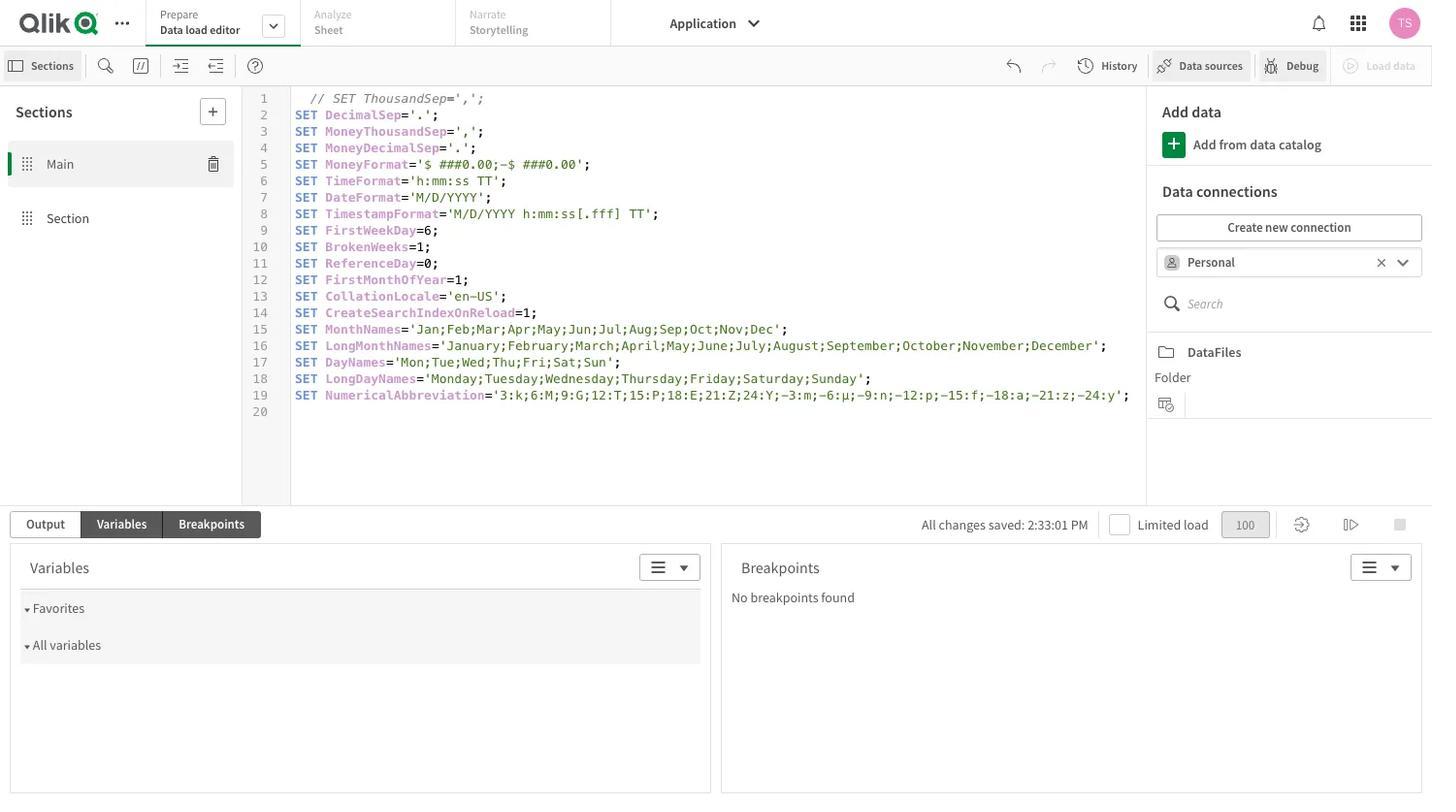 Task type: locate. For each thing, give the bounding box(es) containing it.
from
[[1219, 136, 1247, 154]]

data down prepare
[[160, 22, 183, 37]]

0 horizontal spatial all
[[33, 636, 47, 654]]

0 horizontal spatial menu image
[[650, 556, 666, 579]]

; for longdaynames
[[864, 372, 872, 386]]

variables right "output"
[[97, 516, 147, 533]]

application
[[0, 0, 1432, 803]]

delete image
[[206, 152, 226, 176]]

1 horizontal spatial add
[[1193, 136, 1216, 154]]

1 vertical spatial data
[[1250, 136, 1276, 154]]

all variables
[[33, 636, 101, 654]]

all left changes at the bottom
[[922, 516, 936, 534]]

all for all changes saved: 2:33:01 pm
[[922, 516, 936, 534]]

variables button
[[80, 511, 163, 538]]

7
[[260, 190, 268, 205]]

dateformat
[[325, 190, 401, 205]]

1 up 2 on the top of the page
[[260, 91, 268, 106]]

13
[[253, 289, 268, 304]]

application containing sections
[[0, 0, 1432, 803]]

'.' for set moneydecimalsep = '.' ;
[[447, 141, 470, 155]]

decimalsep
[[325, 108, 401, 122]]

breakpoints right variables button
[[179, 516, 244, 533]]

6 up 0
[[424, 223, 432, 238]]

= for dateformat
[[401, 190, 409, 205]]

0 vertical spatial add
[[1162, 102, 1189, 121]]

1 vertical spatial all
[[33, 636, 47, 654]]

menu image for breakpoints
[[1362, 556, 1377, 579]]

0 vertical spatial data
[[160, 22, 183, 37]]

0 horizontal spatial 6
[[260, 174, 268, 188]]

data up from
[[1192, 102, 1221, 121]]

indent selected text image
[[173, 58, 188, 74]]

= for referenceday
[[416, 256, 424, 271]]

1 horizontal spatial menu image
[[1362, 556, 1377, 579]]

0 vertical spatial data
[[1192, 102, 1221, 121]]

tara s image
[[1389, 8, 1420, 39]]

menu image
[[650, 556, 666, 579], [1362, 556, 1377, 579]]

set for set brokenweeks = 1 ;
[[295, 240, 318, 254]]

'.' down thousandsep=',';
[[409, 108, 432, 122]]

add left from
[[1193, 136, 1216, 154]]

data
[[1192, 102, 1221, 121], [1250, 136, 1276, 154]]

draggable image
[[19, 206, 35, 230]]

3:m;-
[[789, 388, 827, 403]]

9:n;-
[[864, 388, 902, 403]]

$
[[508, 157, 515, 172]]

= for collationlocale
[[439, 289, 447, 304]]

set monthnames = 'jan;feb;mar;apr;may;jun;jul;aug;sep;oct;nov;dec' ;
[[295, 322, 789, 337]]

1 horizontal spatial data
[[1250, 136, 1276, 154]]

8
[[260, 207, 268, 221]]

load down prepare
[[185, 22, 207, 37]]

1 up 'en-
[[454, 273, 462, 287]]

editor
[[210, 22, 240, 37]]

; for referenceday
[[432, 256, 439, 271]]

set for set moneyformat = '$ ###0.00;-$ ###0.00' ;
[[295, 157, 318, 172]]

firstmonthofyear
[[325, 273, 447, 287]]

set for set longmonthnames = 'january;february;march;april;may;june;july;august;september;october;november;december' ;
[[295, 339, 318, 353]]

'$
[[416, 157, 432, 172]]

1 horizontal spatial tt'
[[629, 207, 652, 221]]

add down data sources button
[[1162, 102, 1189, 121]]

0 vertical spatial all
[[922, 516, 936, 534]]

1 vertical spatial tt'
[[629, 207, 652, 221]]

data sources button
[[1152, 50, 1251, 81]]

set
[[333, 91, 356, 106], [295, 108, 318, 122], [295, 124, 318, 139], [295, 141, 318, 155], [295, 157, 318, 172], [295, 174, 318, 188], [295, 190, 318, 205], [295, 207, 318, 221], [295, 223, 318, 238], [295, 240, 318, 254], [295, 256, 318, 271], [295, 273, 318, 287], [295, 289, 318, 304], [295, 306, 318, 320], [295, 322, 318, 337], [295, 339, 318, 353], [295, 355, 318, 370], [295, 372, 318, 386], [295, 388, 318, 403]]

'm/d/yyyy
[[447, 207, 515, 221]]

1 vertical spatial breakpoints
[[741, 558, 820, 577]]

undo image
[[1006, 58, 1022, 74]]

select data image
[[1157, 393, 1175, 417]]

18:a;-
[[994, 388, 1039, 403]]

1 horizontal spatial load
[[1184, 516, 1209, 534]]

found
[[821, 589, 855, 606]]

tt' down ###0.00;-
[[477, 174, 500, 188]]

set for set timestampformat = 'm/d/yyyy h:mm:ss[.fff] tt' ;
[[295, 207, 318, 221]]

tt'
[[477, 174, 500, 188], [629, 207, 652, 221]]

new
[[1265, 219, 1288, 236]]

set for set numericalabbreviation = '3:k;6:m;9:g;12:t;15:p;18:e;21:z;24:y;-3:m;-6:μ;-9:n;-12:p;-15:f;-18:a;-21:z;-24:y' ;
[[295, 388, 318, 403]]

set createsearchindexonreload = 1 ;
[[295, 306, 538, 320]]

load right 'limited'
[[1184, 516, 1209, 534]]

; for decimalsep
[[432, 108, 439, 122]]

20
[[253, 405, 268, 419]]

2 vertical spatial data
[[1162, 181, 1193, 201]]

6 down 5
[[260, 174, 268, 188]]

15
[[253, 322, 268, 337]]

6:μ;-
[[827, 388, 865, 403]]

daynames
[[325, 355, 386, 370]]

output button
[[10, 511, 81, 538]]

; for daynames
[[614, 355, 622, 370]]

'monday;tuesday;wednesday;thursday;friday;saturday;sunday'
[[424, 372, 864, 386]]

sections down "sections" button
[[16, 102, 72, 121]]

add from data catalog button
[[1147, 125, 1432, 165]]

1 up 'set monthnames = 'jan;feb;mar;apr;may;jun;jul;aug;sep;oct;nov;dec' ;'
[[523, 306, 530, 320]]

set brokenweeks = 1 ;
[[295, 240, 432, 254]]

tt' right h:mm:ss[.fff]
[[629, 207, 652, 221]]

None text field
[[47, 152, 206, 176]]

set for set daynames = 'mon;tue;wed;thu;fri;sat;sun' ;
[[295, 355, 318, 370]]

variables
[[50, 636, 101, 654]]

0 vertical spatial '.'
[[409, 108, 432, 122]]

1 vertical spatial '.'
[[447, 141, 470, 155]]

set longmonthnames = 'january;february;march;april;may;june;july;august;september;october;november;december' ;
[[295, 339, 1107, 353]]

changes
[[939, 516, 986, 534]]

run image
[[1294, 513, 1309, 537]]

data right from
[[1250, 136, 1276, 154]]

1 vertical spatial variables
[[30, 558, 89, 577]]

2
[[260, 108, 268, 122]]

create
[[1228, 219, 1263, 236]]

add inside button
[[1193, 136, 1216, 154]]

longmonthnames
[[325, 339, 432, 353]]

3
[[260, 124, 268, 139]]

0 vertical spatial load
[[185, 22, 207, 37]]

add
[[1162, 102, 1189, 121], [1193, 136, 1216, 154]]

1 horizontal spatial all
[[922, 516, 936, 534]]

0 horizontal spatial data
[[1192, 102, 1221, 121]]

create new connection
[[1228, 219, 1351, 236]]

0 horizontal spatial breakpoints
[[179, 516, 244, 533]]

1
[[260, 91, 268, 106], [416, 240, 424, 254], [454, 273, 462, 287], [523, 306, 530, 320]]

= for moneythousandsep
[[447, 124, 454, 139]]

numericalabbreviation
[[325, 388, 485, 403]]

1 horizontal spatial '.'
[[447, 141, 470, 155]]

variables up 'favorites'
[[30, 558, 89, 577]]

timestampformat
[[325, 207, 439, 221]]

set moneythousandsep = ',' ;
[[295, 124, 485, 139]]

0 horizontal spatial '.'
[[409, 108, 432, 122]]

limited load
[[1138, 516, 1209, 534]]

set for set moneydecimalsep = '.' ;
[[295, 141, 318, 155]]

triangle bottom image
[[23, 606, 27, 615]]

1 vertical spatial data
[[1179, 58, 1202, 73]]

1 menu image from the left
[[650, 556, 666, 579]]

set moneydecimalsep = '.' ;
[[295, 141, 477, 155]]

= for longmonthnames
[[432, 339, 439, 353]]

17
[[253, 355, 268, 370]]

breakpoints up breakpoints
[[741, 558, 820, 577]]

1 vertical spatial 6
[[424, 223, 432, 238]]

2 menu image from the left
[[1362, 556, 1377, 579]]

0 horizontal spatial load
[[185, 22, 207, 37]]

data left sources
[[1179, 58, 1202, 73]]

1 text field
[[1221, 511, 1270, 538]]

= for firstweekday
[[416, 223, 424, 238]]

h:mm:ss[.fff]
[[523, 207, 621, 221]]

; for createsearchindexonreload
[[530, 306, 538, 320]]

1 horizontal spatial variables
[[97, 516, 147, 533]]

0 vertical spatial breakpoints
[[179, 516, 244, 533]]

1 horizontal spatial breakpoints
[[741, 558, 820, 577]]

data sources
[[1179, 58, 1243, 73]]

1 up 0
[[416, 240, 424, 254]]

None text field
[[1188, 247, 1372, 278]]

data left connections at the top right of page
[[1162, 181, 1193, 201]]

folder image
[[1155, 341, 1178, 364]]

data inside prepare data load editor
[[160, 22, 183, 37]]

sections left search and replace "image"
[[31, 58, 74, 73]]

set for set timeformat = 'h:mm:ss tt' ;
[[295, 174, 318, 188]]

sections
[[31, 58, 74, 73], [16, 102, 72, 121]]

breakpoints
[[179, 516, 244, 533], [741, 558, 820, 577]]

= for moneydecimalsep
[[439, 141, 447, 155]]

0 vertical spatial sections
[[31, 58, 74, 73]]

= for timestampformat
[[439, 207, 447, 221]]

0 horizontal spatial add
[[1162, 102, 1189, 121]]

set collationlocale = 'en-us' ;
[[295, 289, 508, 304]]

'.' down ','
[[447, 141, 470, 155]]

set dateformat = 'm/d/yyyy' ;
[[295, 190, 492, 205]]

0 horizontal spatial variables
[[30, 558, 89, 577]]

1 horizontal spatial 6
[[424, 223, 432, 238]]

all right triangle bottom image
[[33, 636, 47, 654]]

sections inside button
[[31, 58, 74, 73]]

1 for brokenweeks
[[416, 240, 424, 254]]

= for createsearchindexonreload
[[515, 306, 523, 320]]

history
[[1101, 58, 1138, 73]]

6
[[260, 174, 268, 188], [424, 223, 432, 238]]

0 horizontal spatial tt'
[[477, 174, 500, 188]]

search and replace image
[[98, 58, 114, 74]]

data inside button
[[1179, 58, 1202, 73]]

set for set dateformat = 'm/d/yyyy' ;
[[295, 190, 318, 205]]

0 vertical spatial variables
[[97, 516, 147, 533]]

1 vertical spatial add
[[1193, 136, 1216, 154]]

application button
[[658, 8, 773, 39]]

5
[[260, 157, 268, 172]]

data
[[160, 22, 183, 37], [1179, 58, 1202, 73], [1162, 181, 1193, 201]]



Task type: describe. For each thing, give the bounding box(es) containing it.
add for add data
[[1162, 102, 1189, 121]]

9
[[260, 223, 268, 238]]

catalog
[[1279, 136, 1321, 154]]

datafiles
[[1188, 344, 1241, 361]]

set for set longdaynames = 'monday;tuesday;wednesday;thursday;friday;saturday;sunday' ;
[[295, 372, 318, 386]]

limited
[[1138, 516, 1181, 534]]

all changes saved: 2:33:01 pm
[[922, 516, 1088, 534]]

add for add from data catalog
[[1193, 136, 1216, 154]]

data for data sources
[[1179, 58, 1202, 73]]

set for set firstmonthofyear = 1 ;
[[295, 273, 318, 287]]

saved:
[[988, 516, 1025, 534]]

21:z;-
[[1039, 388, 1085, 403]]

menu image for variables
[[650, 556, 666, 579]]

'm/d/yyyy'
[[409, 190, 485, 205]]

set for set createsearchindexonreload = 1 ;
[[295, 306, 318, 320]]

favorites
[[33, 600, 84, 617]]

4
[[260, 141, 268, 155]]

moneythousandsep
[[325, 124, 447, 139]]

triangle bottom image
[[23, 643, 27, 652]]

Search text field
[[1188, 286, 1422, 323]]

; for brokenweeks
[[424, 240, 432, 254]]

0 vertical spatial 6
[[260, 174, 268, 188]]

set firstweekday = 6 ;
[[295, 223, 439, 238]]

10
[[253, 240, 268, 254]]

'.' for set decimalsep = '.' ;
[[409, 108, 432, 122]]

; for monthnames
[[781, 322, 789, 337]]

debug button
[[1259, 50, 1327, 81]]

set daynames = 'mon;tue;wed;thu;fri;sat;sun' ;
[[295, 355, 622, 370]]

data connections
[[1162, 181, 1277, 201]]

history button
[[1072, 50, 1143, 81]]

outdent selected text image
[[208, 58, 223, 74]]

breakpoints inside breakpoints button
[[179, 516, 244, 533]]

load inside prepare data load editor
[[185, 22, 207, 37]]

//
[[310, 91, 325, 106]]

'h:mm:ss
[[409, 174, 470, 188]]

###0.00;-
[[439, 157, 508, 172]]

1 for firstmonthofyear
[[454, 273, 462, 287]]

2:33:01
[[1028, 516, 1068, 534]]

timeformat
[[325, 174, 401, 188]]

set decimalsep = '.' ;
[[295, 108, 439, 122]]

brokenweeks
[[325, 240, 409, 254]]

breakpoints button
[[162, 511, 261, 538]]

no
[[732, 589, 748, 606]]

create new connection button
[[1157, 214, 1422, 242]]

= for decimalsep
[[401, 108, 409, 122]]

###0.00'
[[523, 157, 584, 172]]

'january;february;march;april;may;june;july;august;september;october;november;december'
[[439, 339, 1100, 353]]

monthnames
[[325, 322, 401, 337]]

moneydecimalsep
[[325, 141, 439, 155]]

'jan;feb;mar;apr;may;jun;jul;aug;sep;oct;nov;dec'
[[409, 322, 781, 337]]

set referenceday = 0 ;
[[295, 256, 439, 271]]

add from data catalog
[[1193, 136, 1321, 154]]

; for firstmonthofyear
[[462, 273, 470, 287]]

set firstmonthofyear = 1 ;
[[295, 273, 470, 287]]

sections button
[[4, 50, 82, 81]]

set for set firstweekday = 6 ;
[[295, 223, 318, 238]]

18
[[253, 372, 268, 386]]

create new section image
[[207, 100, 219, 123]]

set timeformat = 'h:mm:ss tt' ;
[[295, 174, 508, 188]]

; for longmonthnames
[[1100, 339, 1107, 353]]

set for set moneythousandsep = ',' ;
[[295, 124, 318, 139]]

connection
[[1291, 219, 1351, 236]]

15:f;-
[[948, 388, 994, 403]]

referenceday
[[325, 256, 416, 271]]

add data
[[1162, 102, 1221, 121]]

application
[[670, 15, 737, 32]]

; for moneydecimalsep
[[470, 141, 477, 155]]

set for set decimalsep = '.' ;
[[295, 108, 318, 122]]

11
[[253, 256, 268, 271]]

set numericalabbreviation = '3:k;6:m;9:g;12:t;15:p;18:e;21:z;24:y;-3:m;-6:μ;-9:n;-12:p;-15:f;-18:a;-21:z;-24:y' ;
[[295, 388, 1130, 403]]

; for firstweekday
[[432, 223, 439, 238]]

set for set collationlocale = 'en-us' ;
[[295, 289, 318, 304]]

prepare
[[160, 7, 198, 21]]

'3:k;6:m;9:g;12:t;15:p;18:e;21:z;24:y;-
[[492, 388, 789, 403]]

','
[[454, 124, 477, 139]]

comment/uncomment selected text image
[[133, 58, 148, 74]]

= for numericalabbreviation
[[485, 388, 492, 403]]

moneyformat
[[325, 157, 409, 172]]

19
[[253, 388, 268, 403]]

= for daynames
[[386, 355, 394, 370]]

sources
[[1205, 58, 1243, 73]]

'mon;tue;wed;thu;fri;sat;sun'
[[394, 355, 614, 370]]

section
[[47, 209, 89, 227]]

us'
[[477, 289, 500, 304]]

variables inside button
[[97, 516, 147, 533]]

= for moneyformat
[[409, 157, 416, 172]]

firstweekday
[[325, 223, 416, 238]]

set for set monthnames = 'jan;feb;mar;apr;may;jun;jul;aug;sep;oct;nov;dec' ;
[[295, 322, 318, 337]]

'en-
[[447, 289, 477, 304]]

set for set referenceday = 0 ;
[[295, 256, 318, 271]]

0
[[424, 256, 432, 271]]

folder
[[1155, 369, 1191, 387]]

data for data connections
[[1162, 181, 1193, 201]]

draggable image
[[19, 152, 35, 176]]

output
[[26, 516, 65, 533]]

; for dateformat
[[485, 190, 492, 205]]

= for firstmonthofyear
[[447, 273, 454, 287]]

thousandsep=',';
[[363, 91, 485, 106]]

= for monthnames
[[401, 322, 409, 337]]

pm
[[1071, 516, 1088, 534]]

0 vertical spatial tt'
[[477, 174, 500, 188]]

set moneyformat = '$ ###0.00;-$ ###0.00' ;
[[295, 157, 591, 172]]

collationlocale
[[325, 289, 439, 304]]

12
[[253, 273, 268, 287]]

= for brokenweeks
[[409, 240, 416, 254]]

// set thousandsep=',';
[[310, 91, 485, 106]]

1 vertical spatial load
[[1184, 516, 1209, 534]]

1 for createsearchindexonreload
[[523, 306, 530, 320]]

1 vertical spatial sections
[[16, 102, 72, 121]]

step image
[[1343, 513, 1359, 537]]

all for all variables
[[33, 636, 47, 654]]

= for timeformat
[[401, 174, 409, 188]]

help mode image
[[247, 58, 263, 74]]

16
[[253, 339, 268, 353]]

data inside button
[[1250, 136, 1276, 154]]

breakpoints
[[750, 589, 818, 606]]

; for moneythousandsep
[[477, 124, 485, 139]]

connections
[[1196, 181, 1277, 201]]

= for longdaynames
[[416, 372, 424, 386]]

prepare data load editor
[[160, 7, 240, 37]]



Task type: vqa. For each thing, say whether or not it's contained in the screenshot.


